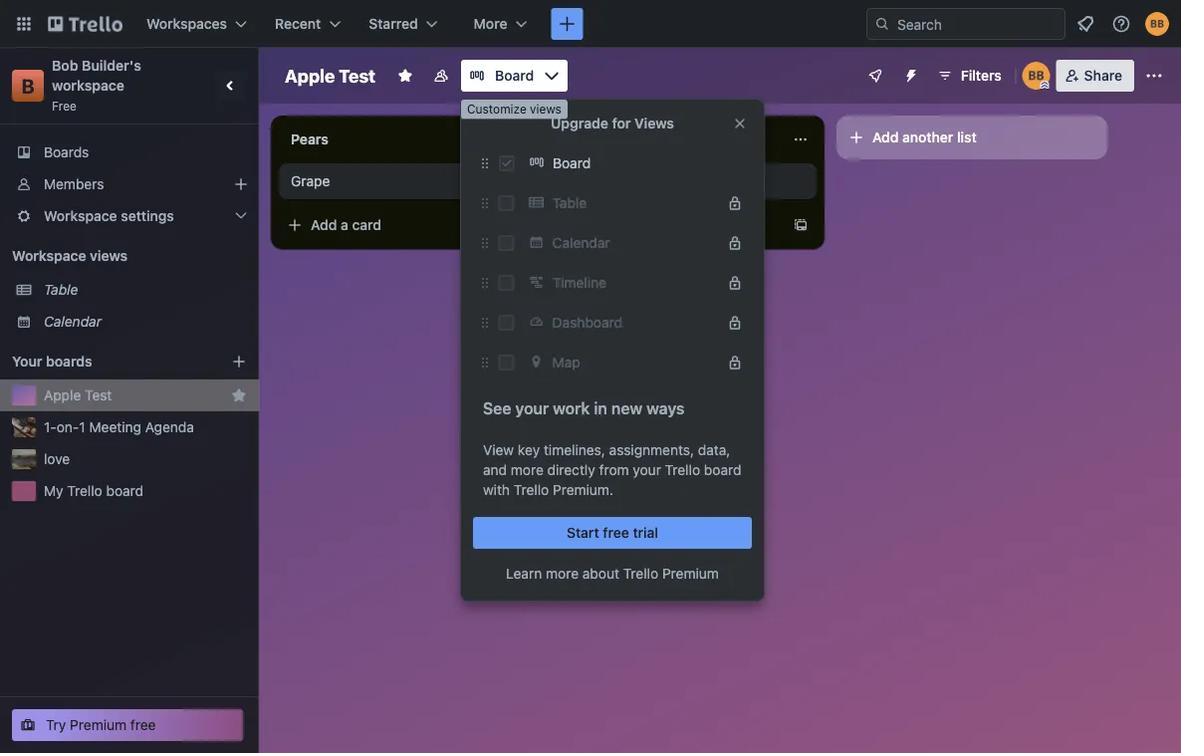Task type: describe. For each thing, give the bounding box(es) containing it.
board for board link
[[553, 155, 591, 171]]

apple inside text field
[[285, 65, 335, 86]]

show menu image
[[1145, 66, 1165, 86]]

builder's
[[82, 57, 141, 74]]

from
[[599, 462, 629, 478]]

0 vertical spatial free
[[603, 525, 630, 541]]

agenda
[[145, 419, 194, 435]]

key
[[518, 442, 540, 458]]

my trello board
[[44, 483, 144, 499]]

trial
[[633, 525, 659, 541]]

add a card
[[311, 217, 382, 233]]

love link
[[44, 449, 247, 469]]

trello right "with"
[[514, 482, 549, 498]]

try premium free button
[[12, 710, 243, 741]]

ways
[[647, 399, 685, 418]]

workspace settings button
[[0, 200, 259, 232]]

members
[[44, 176, 104, 192]]

directly
[[548, 462, 596, 478]]

grape link for pears text field
[[291, 171, 522, 191]]

0 notifications image
[[1074, 12, 1098, 36]]

love
[[44, 451, 70, 467]]

test inside 'link'
[[85, 387, 112, 404]]

close popover image
[[732, 116, 748, 132]]

b link
[[12, 70, 44, 102]]

Pears text field
[[562, 124, 781, 155]]

assignments,
[[610, 442, 695, 458]]

0 vertical spatial table
[[553, 195, 587, 211]]

workspaces
[[146, 15, 227, 32]]

add for add another list
[[873, 129, 899, 145]]

1-
[[44, 419, 57, 435]]

my
[[44, 483, 63, 499]]

1 vertical spatial more
[[546, 566, 579, 582]]

free inside button
[[130, 717, 156, 733]]

open information menu image
[[1112, 14, 1132, 34]]

starred button
[[357, 8, 450, 40]]

settings
[[121, 208, 174, 224]]

and
[[483, 462, 507, 478]]

starred icon image
[[231, 388, 247, 404]]

add another list button
[[837, 116, 1108, 159]]

pears for pears text field
[[291, 131, 329, 147]]

more button
[[462, 8, 540, 40]]

in
[[594, 399, 608, 418]]

grape for pears text box
[[574, 173, 613, 189]]

recent
[[275, 15, 321, 32]]

views for customize views
[[530, 102, 562, 116]]

start free trial link
[[473, 517, 752, 549]]

your boards with 4 items element
[[12, 350, 201, 374]]

apple test inside 'link'
[[44, 387, 112, 404]]

power ups image
[[868, 68, 884, 84]]

customize views tooltip
[[461, 100, 568, 119]]

data,
[[698, 442, 731, 458]]

board button
[[461, 60, 568, 92]]

boards
[[46, 353, 92, 370]]

map
[[553, 354, 581, 371]]

1-on-1 meeting agenda
[[44, 419, 194, 435]]

add a card button
[[279, 209, 502, 241]]

my trello board link
[[44, 481, 247, 501]]

this member is an admin of this board. image
[[1041, 81, 1050, 90]]

a
[[341, 217, 349, 233]]

more
[[474, 15, 508, 32]]

share
[[1085, 67, 1123, 84]]

workspace settings
[[44, 208, 174, 224]]

with
[[483, 482, 510, 498]]

learn
[[506, 566, 542, 582]]

share button
[[1057, 60, 1135, 92]]

workspace navigation collapse icon image
[[217, 72, 245, 100]]

0 horizontal spatial your
[[516, 399, 549, 418]]

new
[[612, 399, 643, 418]]

1 vertical spatial calendar
[[44, 313, 102, 330]]

starred
[[369, 15, 418, 32]]

1 horizontal spatial premium
[[663, 566, 719, 582]]

apple test link
[[44, 386, 223, 406]]

members link
[[0, 168, 259, 200]]

start free trial
[[567, 525, 659, 541]]

add another list
[[873, 129, 977, 145]]

timelines,
[[544, 442, 606, 458]]

grape for pears text field
[[291, 173, 330, 189]]

on-
[[57, 419, 79, 435]]

1-on-1 meeting agenda link
[[44, 418, 247, 437]]

switch to… image
[[14, 14, 34, 34]]

add board image
[[231, 354, 247, 370]]



Task type: vqa. For each thing, say whether or not it's contained in the screenshot.
the bottom the "Premium"
yes



Task type: locate. For each thing, give the bounding box(es) containing it.
0 horizontal spatial views
[[90, 248, 128, 264]]

1 vertical spatial table
[[44, 282, 78, 298]]

1 vertical spatial apple
[[44, 387, 81, 404]]

1 vertical spatial board
[[553, 155, 591, 171]]

create from template… image
[[793, 217, 809, 233]]

0 vertical spatial workspace
[[44, 208, 117, 224]]

back to home image
[[48, 8, 123, 40]]

grape up add a card
[[291, 173, 330, 189]]

try
[[46, 717, 66, 733]]

pears for pears text box
[[574, 131, 612, 147]]

pears inside text box
[[574, 131, 612, 147]]

customize views
[[467, 102, 562, 116]]

board up customize views
[[495, 67, 534, 84]]

1 horizontal spatial test
[[339, 65, 376, 86]]

1 horizontal spatial apple
[[285, 65, 335, 86]]

add
[[873, 129, 899, 145], [311, 217, 337, 233]]

upgrade
[[551, 115, 609, 132]]

board
[[495, 67, 534, 84], [553, 155, 591, 171]]

calendar up timeline
[[553, 235, 610, 251]]

free right try
[[130, 717, 156, 733]]

create board or workspace image
[[558, 14, 577, 34]]

views inside tooltip
[[530, 102, 562, 116]]

calendar link
[[44, 312, 247, 332]]

1 horizontal spatial board
[[553, 155, 591, 171]]

pears
[[291, 131, 329, 147], [574, 131, 612, 147]]

timeline
[[553, 275, 607, 291]]

0 vertical spatial board
[[495, 67, 534, 84]]

0 vertical spatial apple
[[285, 65, 335, 86]]

1 horizontal spatial views
[[530, 102, 562, 116]]

for
[[612, 115, 631, 132]]

workspace visible image
[[434, 68, 449, 84]]

Pears text field
[[279, 124, 498, 155]]

premium
[[663, 566, 719, 582], [70, 717, 127, 733]]

bob builder (bobbuilder40) image
[[1146, 12, 1170, 36]]

workspace views
[[12, 248, 128, 264]]

try premium free
[[46, 717, 156, 733]]

search image
[[875, 16, 891, 32]]

board for board button
[[495, 67, 534, 84]]

1 horizontal spatial table
[[553, 195, 587, 211]]

your right see
[[516, 399, 549, 418]]

board
[[704, 462, 742, 478], [106, 483, 144, 499]]

0 horizontal spatial board
[[106, 483, 144, 499]]

more down key
[[511, 462, 544, 478]]

1 vertical spatial workspace
[[12, 248, 86, 264]]

0 vertical spatial add
[[873, 129, 899, 145]]

grape down upgrade
[[574, 173, 613, 189]]

free left trial
[[603, 525, 630, 541]]

add inside add a card button
[[311, 217, 337, 233]]

premium.
[[553, 482, 614, 498]]

recent button
[[263, 8, 353, 40]]

2 pears from the left
[[574, 131, 612, 147]]

card
[[352, 217, 382, 233]]

1 pears from the left
[[291, 131, 329, 147]]

1 horizontal spatial add
[[873, 129, 899, 145]]

calendar
[[553, 235, 610, 251], [44, 313, 102, 330]]

trello
[[665, 462, 701, 478], [514, 482, 549, 498], [67, 483, 102, 499], [624, 566, 659, 582]]

0 vertical spatial apple test
[[285, 65, 376, 86]]

see your work in new ways
[[483, 399, 685, 418]]

meeting
[[89, 419, 141, 435]]

1 horizontal spatial calendar
[[553, 235, 610, 251]]

1 vertical spatial your
[[633, 462, 662, 478]]

1 vertical spatial add
[[311, 217, 337, 233]]

0 vertical spatial your
[[516, 399, 549, 418]]

boards link
[[0, 137, 259, 168]]

board down data,
[[704, 462, 742, 478]]

bob builder (bobbuilder40) image
[[1023, 62, 1051, 90]]

1
[[79, 419, 85, 435]]

views down workspace settings
[[90, 248, 128, 264]]

0 vertical spatial views
[[530, 102, 562, 116]]

premium inside button
[[70, 717, 127, 733]]

board down upgrade
[[553, 155, 591, 171]]

grape link down pears text box
[[574, 171, 805, 191]]

view
[[483, 442, 514, 458]]

board link
[[523, 147, 752, 179]]

test down your boards with 4 items element
[[85, 387, 112, 404]]

workspace down members on the left of page
[[44, 208, 117, 224]]

premium down start free trial link
[[663, 566, 719, 582]]

views
[[530, 102, 562, 116], [90, 248, 128, 264]]

start
[[567, 525, 600, 541]]

your
[[516, 399, 549, 418], [633, 462, 662, 478]]

grape link for pears text box
[[574, 171, 805, 191]]

0 horizontal spatial pears
[[291, 131, 329, 147]]

view key timelines, assignments, data, and more directly from your trello board with trello premium.
[[483, 442, 742, 498]]

table link
[[44, 280, 247, 300]]

pears down apple test text field
[[291, 131, 329, 147]]

1 grape link from the left
[[291, 171, 522, 191]]

2 grape from the left
[[574, 173, 613, 189]]

1 horizontal spatial free
[[603, 525, 630, 541]]

0 horizontal spatial board
[[495, 67, 534, 84]]

0 vertical spatial calendar
[[553, 235, 610, 251]]

1 horizontal spatial your
[[633, 462, 662, 478]]

0 horizontal spatial apple
[[44, 387, 81, 404]]

bob builder's workspace link
[[52, 57, 145, 94]]

about
[[583, 566, 620, 582]]

board inside "view key timelines, assignments, data, and more directly from your trello board with trello premium."
[[704, 462, 742, 478]]

your boards
[[12, 353, 92, 370]]

0 horizontal spatial grape link
[[291, 171, 522, 191]]

views down board button
[[530, 102, 562, 116]]

workspace down workspace settings
[[12, 248, 86, 264]]

1 horizontal spatial pears
[[574, 131, 612, 147]]

trello down assignments, in the right bottom of the page
[[665, 462, 701, 478]]

grape
[[291, 173, 330, 189], [574, 173, 613, 189]]

calendar up the boards
[[44, 313, 102, 330]]

0 horizontal spatial free
[[130, 717, 156, 733]]

apple test
[[285, 65, 376, 86], [44, 387, 112, 404]]

1 vertical spatial premium
[[70, 717, 127, 733]]

automation image
[[896, 60, 924, 88]]

apple test up 1 in the bottom of the page
[[44, 387, 112, 404]]

add left "another"
[[873, 129, 899, 145]]

bob builder's workspace free
[[52, 57, 145, 113]]

add inside add another list button
[[873, 129, 899, 145]]

1 grape from the left
[[291, 173, 330, 189]]

0 horizontal spatial calendar
[[44, 313, 102, 330]]

1 horizontal spatial grape link
[[574, 171, 805, 191]]

0 horizontal spatial add
[[311, 217, 337, 233]]

pears inside text field
[[291, 131, 329, 147]]

0 horizontal spatial table
[[44, 282, 78, 298]]

0 vertical spatial test
[[339, 65, 376, 86]]

test inside text field
[[339, 65, 376, 86]]

customize
[[467, 102, 527, 116]]

workspace inside dropdown button
[[44, 208, 117, 224]]

learn more about trello premium link
[[506, 564, 719, 584]]

work
[[553, 399, 590, 418]]

views
[[635, 115, 675, 132]]

more inside "view key timelines, assignments, data, and more directly from your trello board with trello premium."
[[511, 462, 544, 478]]

1 vertical spatial free
[[130, 717, 156, 733]]

workspace
[[52, 77, 125, 94]]

filters
[[961, 67, 1002, 84]]

your
[[12, 353, 42, 370]]

b
[[21, 74, 34, 97]]

2 grape link from the left
[[574, 171, 805, 191]]

1 horizontal spatial board
[[704, 462, 742, 478]]

grape link down pears text field
[[291, 171, 522, 191]]

0 vertical spatial board
[[704, 462, 742, 478]]

more
[[511, 462, 544, 478], [546, 566, 579, 582]]

0 horizontal spatial more
[[511, 462, 544, 478]]

star or unstar board image
[[398, 68, 414, 84]]

0 vertical spatial more
[[511, 462, 544, 478]]

0 vertical spatial premium
[[663, 566, 719, 582]]

boards
[[44, 144, 89, 160]]

pears left for
[[574, 131, 612, 147]]

free
[[603, 525, 630, 541], [130, 717, 156, 733]]

apple inside 'link'
[[44, 387, 81, 404]]

filters button
[[932, 60, 1008, 92]]

trello right about
[[624, 566, 659, 582]]

table down workspace views on the top left of the page
[[44, 282, 78, 298]]

0 horizontal spatial grape
[[291, 173, 330, 189]]

free
[[52, 99, 77, 113]]

Board name text field
[[275, 60, 386, 92]]

more right learn
[[546, 566, 579, 582]]

dashboard
[[553, 314, 623, 331]]

trello right my
[[67, 483, 102, 499]]

1 vertical spatial board
[[106, 483, 144, 499]]

board down the love "link"
[[106, 483, 144, 499]]

apple
[[285, 65, 335, 86], [44, 387, 81, 404]]

1 horizontal spatial apple test
[[285, 65, 376, 86]]

apple test down recent popup button
[[285, 65, 376, 86]]

views for workspace views
[[90, 248, 128, 264]]

learn more about trello premium
[[506, 566, 719, 582]]

workspace for workspace settings
[[44, 208, 117, 224]]

add left a
[[311, 217, 337, 233]]

workspace
[[44, 208, 117, 224], [12, 248, 86, 264]]

apple test inside text field
[[285, 65, 376, 86]]

workspaces button
[[135, 8, 259, 40]]

premium right try
[[70, 717, 127, 733]]

your inside "view key timelines, assignments, data, and more directly from your trello board with trello premium."
[[633, 462, 662, 478]]

1 vertical spatial apple test
[[44, 387, 112, 404]]

board inside button
[[495, 67, 534, 84]]

upgrade for views
[[551, 115, 675, 132]]

test left star or unstar board image
[[339, 65, 376, 86]]

create from template… image
[[510, 217, 526, 233]]

Search field
[[891, 9, 1065, 39]]

1 vertical spatial views
[[90, 248, 128, 264]]

table down board link
[[553, 195, 587, 211]]

list
[[958, 129, 977, 145]]

your down assignments, in the right bottom of the page
[[633, 462, 662, 478]]

another
[[903, 129, 954, 145]]

workspace for workspace views
[[12, 248, 86, 264]]

1 horizontal spatial more
[[546, 566, 579, 582]]

apple up on-
[[44, 387, 81, 404]]

0 horizontal spatial test
[[85, 387, 112, 404]]

add for add a card
[[311, 217, 337, 233]]

bob
[[52, 57, 78, 74]]

0 horizontal spatial premium
[[70, 717, 127, 733]]

1 horizontal spatial grape
[[574, 173, 613, 189]]

1 vertical spatial test
[[85, 387, 112, 404]]

see
[[483, 399, 512, 418]]

grape link
[[291, 171, 522, 191], [574, 171, 805, 191]]

0 horizontal spatial apple test
[[44, 387, 112, 404]]

apple down recent popup button
[[285, 65, 335, 86]]

table
[[553, 195, 587, 211], [44, 282, 78, 298]]

primary element
[[0, 0, 1182, 48]]



